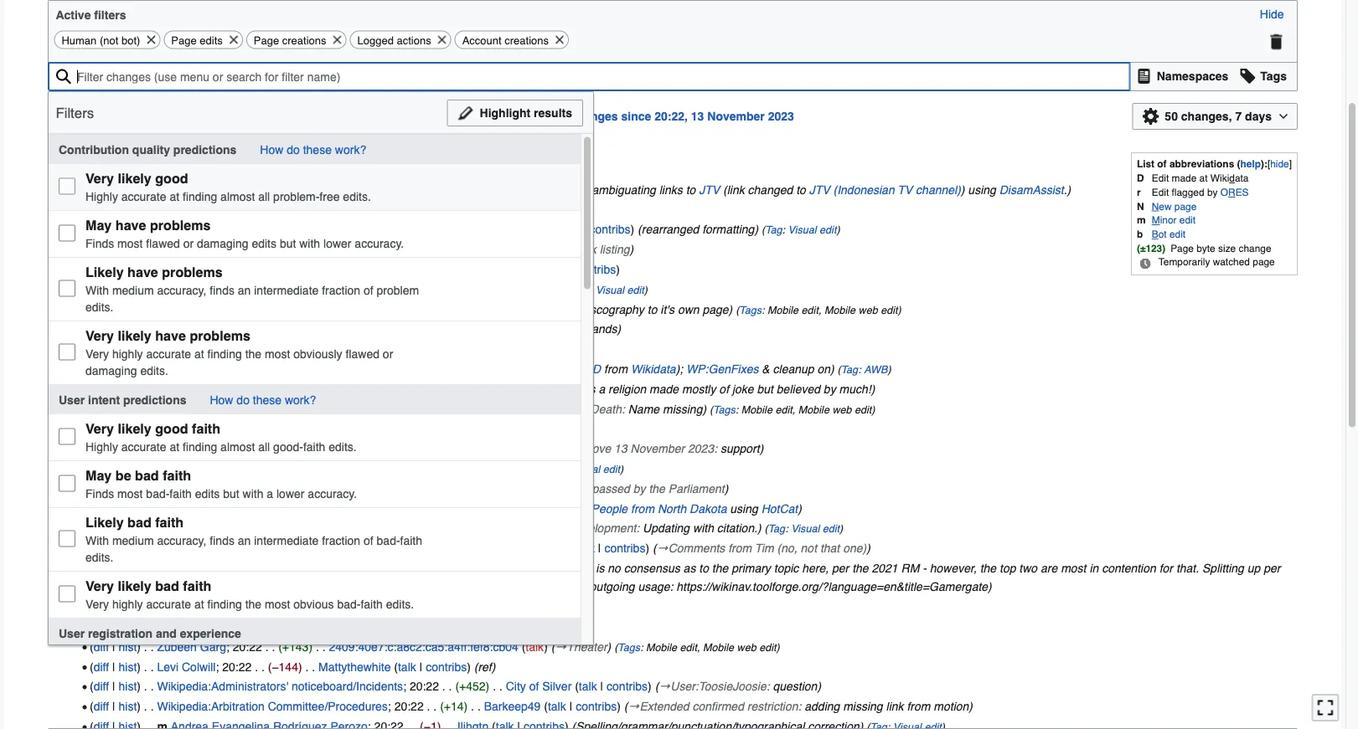 Task type: describe. For each thing, give the bounding box(es) containing it.
) up adding
[[817, 681, 821, 694]]

in inside the ‎ (agreed that there is no consensus as to the primary topic here, per the 2021 rm - however, the top two are most in contention for that. splitting up per wp:dabcommon ; also, putting the controversy on top, since it has more pageviews and more outgoing usage: https://wikinav.toolforge.org/?language=en&title=gamergate)
[[1090, 562, 1099, 575]]

finding inside very likely good faith highly accurate at finding almost all good-faith edits.
[[183, 440, 217, 454]]

lower inside may have problems finds most flawed or damaging edits but with lower accuracy.
[[323, 237, 352, 250]]

diff for wikipedia:arbitration committee/procedures
[[94, 700, 109, 714]]

2 horizontal spatial tags link
[[739, 304, 762, 316]]

levi colwill
[[157, 661, 216, 674]]

−144
[[272, 661, 298, 674]]

ed)
[[399, 502, 417, 516]]

flawed inside very likely have problems very highly accurate at finding the most obviously flawed or damaging edits.
[[346, 347, 380, 361]]

finds for faith
[[210, 534, 235, 548]]

settings image
[[1142, 104, 1159, 129]]

) up hotcat link
[[760, 442, 764, 456]]

(disambiguating
[[571, 183, 656, 197]]

likely for very likely good faith
[[118, 421, 151, 436]]

faith down top,
[[361, 598, 383, 611]]

+1
[[348, 462, 362, 476]]

talk for contribs link above "2409:40e7:c:a8c2:ca5:a4ff:fef8:cb04" 'link'
[[408, 621, 426, 634]]

jtv link
[[699, 183, 720, 197]]

→‎requested move 13 november 2023 : support )
[[511, 442, 764, 456]]

draft:mathilda odengrund 20:22
[[157, 462, 328, 476]]

: up restriction
[[766, 681, 770, 694]]

);
[[676, 363, 683, 376]]

mobile down joke
[[741, 404, 773, 416]]

bad- inside may be bad faith finds most bad-faith edits but with a lower accuracy.
[[146, 487, 170, 501]]

6 very from the top
[[85, 598, 109, 611]]

: down religion on the bottom of the page
[[622, 403, 625, 416]]

mike whitmarsh link
[[157, 621, 241, 634]]

1 useless from the top
[[171, 203, 212, 217]]

diff link for talk:mortgage loan
[[94, 442, 109, 456]]

b
[[1152, 229, 1159, 240]]

+143
[[282, 641, 309, 654]]

2 woko from the top
[[355, 482, 384, 496]]

Filter changes (use menu or search for filter name) text field
[[48, 62, 1131, 92]]

1 check image from the top
[[59, 178, 75, 195]]

‎ 2a02:c7c:fc1f:da00:5417:95a9:2fb2:d64d talk ‎ ( →‎death : name missing ) tags : mobile edit mobile web edit
[[326, 403, 872, 416]]

1 horizontal spatial using
[[968, 183, 996, 197]]

diff for 1961 cfl season
[[94, 422, 109, 436]]

intermediate for likely bad faith
[[254, 534, 319, 548]]

) up ‎ ( →‎comments from tim (no, not that one) )
[[758, 522, 761, 536]]

joke
[[732, 383, 754, 396]]

10 hist link from the top
[[119, 363, 137, 376]]

1 sapien from the top
[[388, 203, 424, 217]]

faith up r.
[[170, 487, 192, 501]]

edits. inside very likely good highly accurate at finding almost all problem-free edits.
[[343, 190, 371, 203]]

−1 ‎
[[308, 283, 329, 296]]

hist link for wikipedia:peer review/dorothy l. sayers/archive1
[[119, 542, 137, 556]]

from down citation.
[[728, 542, 752, 556]]

talk link down (duckism
[[549, 403, 568, 416]]

mattythewhite link
[[318, 661, 391, 674]]

hist for on view at the five spot cafe
[[119, 243, 137, 256]]

registration
[[88, 627, 153, 640]]

visual up discography
[[596, 284, 624, 296]]

contribs for contribs link over ‎ kona doeson
[[391, 343, 432, 356]]

from up →‎other vaccines under development : updating with citation. ) tag : visual edit at the bottom of page
[[631, 502, 654, 516]]

almost inside very likely good faith highly accurate at finding almost all good-faith edits.
[[220, 440, 255, 454]]

→‎other vaccines under development : updating with citation. ) tag : visual edit
[[443, 522, 840, 536]]

) up dakota
[[725, 482, 728, 496]]

top
[[1000, 562, 1016, 575]]

visual edit link down move
[[572, 464, 620, 476]]

user:ericksmd3839/epidemiology of suicide link
[[157, 223, 386, 236]]

bad inside likely bad faith with medium accuracy, finds an intermediate fraction of bad-faith edits.
[[127, 515, 151, 530]]

15 diff link from the top
[[94, 482, 109, 496]]

0 horizontal spatial list
[[171, 183, 189, 197]]

contribs link up ‎ kona doeson
[[391, 343, 432, 356]]

hist link for jeep grand cherokee (wj)
[[119, 263, 137, 276]]

user:kona doeson link
[[169, 383, 268, 396]]

bad for be
[[135, 468, 159, 483]]

20:22 down (wj)
[[259, 283, 288, 296]]

hist link for liam cunningham
[[119, 283, 137, 296]]

free
[[320, 190, 340, 203]]

: down category:people from north dakota link
[[636, 522, 640, 536]]

by inside edit flagged by o r es n n ew page m m inor edit b
[[1207, 187, 1218, 198]]

1 vertical spatial view
[[176, 243, 201, 256]]

at up grand
[[204, 243, 214, 256]]

problems for likely have problems
[[162, 264, 223, 280]]

2409:40e7:c:a8c2:ca5:a4ff:fef8:cb04
[[329, 641, 518, 654]]

check image for may be bad faith
[[59, 475, 75, 492]]

20:22 up putting
[[222, 562, 252, 575]]

0 vertical spatial edits
[[200, 34, 223, 47]]

20:22 down putting
[[221, 601, 250, 614]]

namespaces
[[1157, 70, 1229, 83]]

hide
[[1260, 8, 1284, 21]]

of right league
[[199, 323, 209, 336]]

hist for jeep grand cherokee (wj)
[[119, 263, 137, 276]]

contribs link left →‎see
[[459, 203, 500, 217]]

contribs for contribs link on top of →‎extended
[[607, 681, 648, 694]]

not
[[801, 542, 817, 556]]

contribs link up listing
[[590, 223, 631, 236]]

7 hist from the top
[[119, 303, 137, 316]]

or inside very likely have problems very highly accurate at finding the most obviously flawed or damaging edits.
[[383, 347, 393, 361]]

much!)
[[839, 383, 875, 396]]

edit up discography
[[627, 284, 644, 296]]

do for user intent predictions
[[237, 393, 250, 406]]

2 m useless parliament from the top
[[157, 482, 272, 496]]

2 diff link from the top
[[94, 203, 109, 217]]

filters list box
[[48, 92, 594, 730]]

1 m useless parliament from the top
[[157, 203, 272, 217]]

1 0 from the top
[[328, 203, 334, 217]]

parliament down 'draft:mathilda odengrund 20:22'
[[216, 482, 272, 496]]

2 0 ‎ from the top
[[328, 482, 342, 496]]

active filters
[[56, 8, 126, 21]]

finds inside may have problems finds most flawed or damaging edits but with lower accuracy.
[[85, 237, 114, 250]]

live
[[80, 110, 104, 123]]

talk for contribs link underneath "2409:40e7:c:a8c2:ca5:a4ff:fef8:cb04" 'link'
[[398, 661, 416, 674]]

20:22 down odengrund
[[278, 482, 308, 496]]

problems for may have problems
[[150, 217, 211, 233]]

wikipedia:administrators'
[[157, 681, 288, 694]]

contribs for contribs link left of →‎see
[[459, 203, 500, 217]]

) down ‎ (duckism is a religion made mostly of joke but believed by much!)
[[703, 403, 706, 416]]

hist for matthew perry
[[119, 403, 137, 416]]

hist for zubeen garg
[[119, 641, 137, 654]]

clock image
[[1137, 258, 1154, 269]]

) right 'link'
[[969, 700, 973, 714]]

under
[[536, 522, 566, 536]]

highlight
[[480, 106, 531, 120]]

edits. inside the very likely bad faith very highly accurate at finding the most obvious bad-faith edits.
[[386, 598, 414, 611]]

20:22 right cafe
[[321, 243, 351, 256]]

jeep grand cherokee (wj)
[[157, 263, 300, 276]]

→‎theater
[[555, 641, 607, 654]]

0 vertical spatial list
[[1137, 159, 1155, 170]]

remove 'page creations' image
[[331, 32, 343, 48]]

flawed inside may have problems finds most flawed or damaging edits but with lower accuracy.
[[146, 237, 180, 250]]

diff link for gamergate
[[94, 562, 109, 575]]

franzén)
[[415, 462, 462, 476]]

tags inside button
[[1261, 70, 1287, 83]]

talk link for contribs link underneath →‎theater
[[548, 700, 566, 714]]

damaging inside may have problems finds most flawed or damaging edits but with lower accuracy.
[[197, 237, 248, 250]]

) up 'https://wikinav.toolforge.org/?language=en&title=gamergate)'
[[867, 542, 870, 556]]

10 diff link from the top
[[94, 363, 109, 376]]

1 horizontal spatial a
[[599, 383, 605, 396]]

contribs link down →‎track listing )
[[575, 263, 616, 276]]

to inside the ‎ (agreed that there is no consensus as to the primary topic here, per the 2021 rm - however, the top two are most in contention for that. splitting up per wp:dabcommon ; also, putting the controversy on top, since it has more pageviews and more outgoing usage: https://wikinav.toolforge.org/?language=en&title=gamergate)
[[699, 562, 709, 575]]

most inside may be bad faith finds most bad-faith edits but with a lower accuracy.
[[117, 487, 143, 501]]

2 vertical spatial 13
[[614, 442, 627, 456]]

diff link for rahis nabi
[[94, 601, 109, 614]]

wp:dabcommon link
[[90, 581, 191, 594]]

20:22 down +25
[[274, 383, 304, 396]]

hist link for rahis nabi
[[119, 601, 137, 614]]

edit inside contribs ‎ (rearranged formatting) tag : visual edit
[[820, 224, 837, 236]]

edits. inside "likely have problems with medium accuracy, finds an intermediate fraction of problem edits."
[[85, 300, 114, 314]]

(wiki
[[370, 502, 396, 516]]

by down on)
[[824, 383, 836, 396]]

0 horizontal spatial missing
[[663, 403, 703, 416]]

splitting
[[1202, 562, 1244, 575]]

hist link for matthew perry
[[119, 403, 137, 416]]

2 horizontal spatial with
[[693, 522, 714, 536]]

nabi
[[190, 601, 214, 614]]

→‎track
[[556, 243, 596, 256]]

throwawayjamal047
[[304, 601, 412, 614]]

ian (wiki ed) link
[[350, 502, 417, 516]]

‎ inside the ‎ (agreed that there is no consensus as to the primary topic here, per the 2021 rm - however, the top two are most in contention for that. splitting up per wp:dabcommon ; also, putting the controversy on top, since it has more pageviews and more outgoing usage: https://wikinav.toolforge.org/?language=en&title=gamergate)
[[495, 562, 495, 575]]

edits for may have problems
[[252, 237, 277, 250]]

all inside very likely good faith highly accurate at finding almost all good-faith edits.
[[258, 440, 270, 454]]

at inside very likely have problems very highly accurate at finding the most obviously flawed or damaging edits.
[[194, 347, 204, 361]]

colwill
[[182, 661, 216, 674]]

: inside 1 id from wikidata ); wp:genfixes & cleanup on) tag : awb
[[858, 364, 861, 376]]

work? for contribution quality predictions
[[335, 142, 366, 156]]

16 hist link from the top
[[119, 482, 137, 496]]

parliament up user:ericksmd3839/epidemiology
[[216, 203, 272, 217]]

2 useless from the top
[[171, 482, 212, 496]]

contention
[[1102, 562, 1156, 575]]

20:22 down the −2
[[248, 621, 277, 634]]

visual up acts
[[572, 464, 600, 476]]

user for user intent predictions
[[59, 393, 85, 406]]

+32
[[242, 343, 262, 356]]

‎ 2409:40e7:c:a8c2:ca5:a4ff:fef8:cb04 talk ‎ ( →‎theater ) tags : mobile edit mobile web edit
[[326, 641, 776, 654]]

n user:kona doeson
[[157, 383, 268, 396]]

20:22 down problem-
[[278, 203, 308, 217]]

1 horizontal spatial that
[[820, 542, 840, 556]]

earnsthearthrob link
[[342, 283, 426, 296]]

almost inside very likely good highly accurate at finding almost all problem-free edits.
[[220, 190, 255, 203]]

tag image
[[1240, 64, 1256, 89]]

diff for draft:mathilda odengrund
[[94, 462, 109, 476]]

‎ mattythewhite
[[315, 661, 391, 674]]

television
[[205, 183, 254, 197]]

+5
[[371, 243, 384, 256]]

20:22 left +14
[[394, 700, 424, 714]]

talk link for contribs link over ‎ kona doeson
[[363, 343, 382, 356]]

most inside the very likely bad faith very highly accurate at finding the most obvious bad-faith edits.
[[265, 598, 290, 611]]

: inside moved discography to it's own page ) tags : mobile edit mobile web edit
[[762, 304, 765, 316]]

visual edit link up not
[[791, 523, 840, 536]]

faith up talk:mortgage loan
[[192, 421, 220, 436]]

moved
[[543, 303, 578, 316]]

mobile up cleanup
[[768, 304, 799, 316]]

committee/procedures
[[268, 700, 388, 714]]

edit down much!)
[[855, 404, 872, 416]]

20:22 down +128
[[299, 462, 328, 476]]

of inside likely bad faith with medium accuracy, finds an intermediate fraction of bad-faith edits.
[[364, 534, 373, 548]]

50 changes, 7 days
[[1165, 110, 1272, 123]]

20:22 up odengrund
[[263, 442, 292, 456]]

diff for mike whitmarsh
[[94, 621, 109, 634]]

11 hist link from the top
[[119, 383, 137, 396]]

(link
[[723, 183, 745, 197]]

clear all filters image
[[1268, 29, 1285, 54]]

hist for valneva se
[[119, 522, 137, 536]]

the inside the very likely bad faith very highly accurate at finding the most obvious bad-faith edits.
[[245, 598, 262, 611]]

very for very likely good
[[85, 170, 114, 186]]

edit up passed
[[603, 464, 620, 476]]

hist for wikipedia:peer review/dorothy l. sayers/archive1
[[119, 542, 137, 556]]

talk down (duckism
[[549, 403, 568, 416]]

an for problems
[[238, 284, 251, 297]]

levi
[[157, 661, 179, 674]]

hist link for league of nations
[[119, 323, 137, 336]]

of right city
[[529, 681, 539, 694]]

mobile up on)
[[824, 304, 856, 316]]

talk down ‎ (added nickname.) at the left bottom of page
[[526, 641, 544, 654]]

that inside the ‎ (agreed that there is no consensus as to the primary topic here, per the 2021 rm - however, the top two are most in contention for that. splitting up per wp:dabcommon ; also, putting the controversy on top, since it has more pageviews and more outgoing usage: https://wikinav.toolforge.org/?language=en&title=gamergate)
[[543, 562, 563, 575]]

barkeep49 link
[[484, 700, 541, 714]]

(duckism
[[535, 383, 584, 396]]

(added
[[501, 502, 537, 516]]

doeson for n user:kona doeson
[[227, 383, 268, 396]]

from right the id
[[604, 363, 628, 376]]

valneva se link
[[157, 522, 217, 536]]

do for contribution quality predictions
[[287, 142, 300, 156]]

finding inside the very likely bad faith very highly accurate at finding the most obvious bad-faith edits.
[[207, 598, 242, 611]]

accurate inside very likely good highly accurate at finding almost all problem-free edits.
[[121, 190, 166, 203]]

hist link for mike whitmarsh
[[119, 621, 137, 634]]

0 vertical spatial is
[[587, 383, 595, 396]]

contribs link up 'no'
[[604, 542, 646, 556]]

updates
[[107, 110, 152, 123]]

disamassist link
[[999, 183, 1064, 197]]

earnsthearthrob
[[342, 283, 426, 296]]

remove 'page edits' image
[[228, 32, 239, 48]]

at inside very likely good highly accurate at finding almost all problem-free edits.
[[170, 190, 179, 203]]

7 diff from the top
[[94, 303, 109, 316]]

web for →‎theater
[[737, 642, 756, 654]]

very for very likely bad faith
[[85, 579, 114, 594]]

20:22 right garg
[[233, 641, 262, 654]]

hist for league of nations
[[119, 323, 137, 336]]

tag inside →‎other vaccines under development : updating with citation. ) tag : visual edit
[[768, 523, 785, 536]]

11 diff from the top
[[94, 383, 109, 396]]

1 1961 from the left
[[157, 422, 183, 436]]

edit up the question
[[759, 642, 776, 654]]

most inside the ‎ (agreed that there is no consensus as to the primary topic here, per the 2021 rm - however, the top two are most in contention for that. splitting up per wp:dabcommon ; also, putting the controversy on top, since it has more pageviews and more outgoing usage: https://wikinav.toolforge.org/?language=en&title=gamergate)
[[1061, 562, 1086, 575]]

es
[[1236, 187, 1249, 198]]

talk for contribs link left of →‎see
[[431, 203, 450, 217]]

page for page creations
[[254, 34, 279, 47]]

20:22 down "2409:40e7:c:a8c2:ca5:a4ff:fef8:cb04" 'link'
[[410, 681, 439, 694]]

web inside the ‎ 2a02:c7c:fc1f:da00:5417:95a9:2fb2:d64d talk ‎ ( →‎death : name missing ) tags : mobile edit mobile web edit
[[832, 404, 852, 416]]

talk right franzén) at the left of the page
[[469, 462, 487, 476]]

2 horizontal spatial page
[[1253, 257, 1275, 268]]

creations for account creations
[[505, 34, 549, 47]]

2 1961 from the left
[[557, 422, 583, 436]]

damaging inside very likely have problems very highly accurate at finding the most obviously flawed or damaging edits.
[[85, 364, 137, 377]]

of left television
[[192, 183, 202, 197]]

the up jeep grand cherokee (wj)
[[217, 243, 234, 256]]

and inside filters list box
[[156, 627, 177, 640]]

useless parliament link for woko
[[171, 482, 272, 496]]

: up discography
[[590, 284, 593, 296]]

16 diff from the top
[[94, 482, 109, 496]]

of up d edit made at wiki d ata r
[[1157, 159, 1167, 170]]

bad- inside likely bad faith with medium accuracy, finds an intermediate fraction of bad-faith edits.
[[377, 534, 400, 548]]

contribs link down "2409:40e7:c:a8c2:ca5:a4ff:fef8:cb04" 'link'
[[426, 661, 467, 674]]

10 diff from the top
[[94, 363, 109, 376]]

0 horizontal spatial made
[[649, 383, 679, 396]]

tag link for awb "link"
[[841, 364, 858, 376]]

fraction for likely have problems
[[322, 284, 360, 297]]

2 diff from the top
[[94, 203, 109, 217]]

tags inside the ‎ 2a02:c7c:fc1f:da00:5417:95a9:2fb2:d64d talk ‎ ( →‎death : name missing ) tags : mobile edit mobile web edit
[[713, 404, 736, 416]]

the left top
[[980, 562, 996, 575]]

edit inside edit flagged by o r es n n ew page m m inor edit b
[[1180, 215, 1196, 226]]

with for likely bad faith
[[85, 534, 109, 548]]

user intent predictions
[[59, 393, 186, 406]]

of left joke
[[719, 383, 729, 396]]

1 per from the left
[[832, 562, 849, 575]]

1 jtv from the left
[[699, 183, 720, 197]]

acts
[[566, 482, 589, 496]]

how do these work? button for contribution quality predictions
[[254, 136, 372, 162]]

) up tag : visual edit
[[630, 243, 634, 256]]

hist link for levi colwill
[[119, 661, 137, 674]]

talk for contribs link over ‎ kona doeson
[[363, 343, 382, 356]]

: left support
[[714, 442, 717, 456]]

2 hist link from the top
[[119, 203, 137, 217]]

mike whitmarsh 20:22
[[157, 621, 277, 634]]

talk link for contribs link over →‎other on the left
[[424, 502, 443, 516]]

+48 ‎
[[272, 562, 299, 575]]

tags link for )
[[713, 404, 736, 416]]

m inside edit flagged by o r es n n ew page m m inor edit b
[[1137, 215, 1146, 226]]

changes,
[[1181, 110, 1232, 123]]

mobile up →‎extended
[[646, 642, 677, 654]]

kona doeson link
[[380, 383, 452, 396]]

woolworth
[[199, 502, 254, 516]]

diff link for user:ericksmd3839/epidemiology of suicide
[[94, 223, 109, 236]]

changed
[[748, 183, 793, 197]]

diff link for volvo
[[94, 343, 109, 356]]

tag inside contribs ‎ (rearranged formatting) tag : visual edit
[[765, 224, 782, 236]]

at inside d edit made at wiki d ata r
[[1200, 173, 1208, 184]]

wikipedia:arbitration
[[157, 700, 265, 714]]

to right 'changed'
[[796, 183, 806, 197]]

talk link for contribs link underneath "2409:40e7:c:a8c2:ca5:a4ff:fef8:cb04" 'link'
[[398, 661, 416, 674]]

1 diff link from the top
[[94, 183, 109, 197]]

) right the tv
[[961, 183, 965, 197]]

1 vertical spatial missing
[[843, 700, 883, 714]]

question
[[773, 681, 817, 694]]

2 sapien from the top
[[388, 482, 424, 496]]

talk for contribs link underneath →‎theater
[[548, 700, 566, 714]]

finds for problems
[[210, 284, 235, 297]]

hist for volvo
[[119, 343, 137, 356]]

medium for have
[[112, 284, 154, 297]]

at inside the very likely bad faith very highly accurate at finding the most obvious bad-faith edits.
[[194, 598, 204, 611]]

an for faith
[[238, 534, 251, 548]]

the up the −2
[[264, 581, 280, 594]]

talk for contribs link on top of →‎cfl
[[459, 383, 477, 396]]

3 very from the top
[[85, 347, 109, 361]]

from right 'link'
[[907, 700, 930, 714]]

→‎theater link
[[555, 641, 607, 654]]

faith left r.
[[155, 515, 184, 530]]

‎ photogenicscientist
[[309, 562, 415, 575]]

diff for jeep grand cherokee (wj)
[[94, 263, 109, 276]]

2023 inside "view new changes since 20:22, 13 november 2023" button
[[768, 110, 794, 123]]

: inside the ‎ 2a02:c7c:fc1f:da00:5417:95a9:2fb2:d64d talk ‎ ( →‎death : name missing ) tags : mobile edit mobile web edit
[[736, 404, 738, 416]]

: down the question
[[798, 700, 801, 714]]

1 woko from the top
[[355, 203, 384, 217]]

faith down talk:mortgage
[[163, 468, 191, 483]]

contribs link up →‎other on the left
[[452, 502, 493, 516]]

very for very likely good faith
[[85, 421, 114, 436]]

the right as
[[712, 562, 728, 575]]

20:22 down league of nations link
[[192, 343, 222, 356]]

11 hist from the top
[[119, 383, 137, 396]]

visual edit link up discography
[[596, 284, 644, 296]]

) down outgoing
[[607, 641, 611, 654]]

1 horizontal spatial 2023
[[688, 442, 714, 456]]

: inside →‎other vaccines under development : updating with citation. ) tag : visual edit
[[785, 523, 788, 536]]

2 hist from the top
[[119, 203, 137, 217]]

+128 ‎
[[312, 442, 346, 456]]

0 horizontal spatial november
[[64, 161, 121, 174]]

2 0 from the top
[[328, 482, 334, 496]]

‎ (benji franzén)
[[378, 462, 462, 476]]

how for contribution quality predictions
[[260, 142, 284, 156]]

20:22 up wikipedia:administrators'
[[222, 661, 252, 674]]

hist for mike whitmarsh
[[119, 621, 137, 634]]

edit inside →‎other vaccines under development : updating with citation. ) tag : visual edit
[[823, 523, 840, 536]]

check image for may have problems
[[59, 225, 75, 242]]

20:22 up season
[[239, 403, 269, 416]]

7
[[1235, 110, 1242, 123]]

1 hist from the top
[[119, 183, 137, 197]]

1961 cfl season
[[157, 422, 249, 436]]

1 horizontal spatial n
[[1137, 201, 1144, 212]]

finding inside very likely good highly accurate at finding almost all problem-free edits.
[[183, 190, 217, 203]]

may for may have problems
[[85, 217, 112, 233]]

levi colwill link
[[157, 661, 216, 674]]

‎ cerebral726
[[356, 442, 423, 456]]

contribs link up pageviews
[[450, 562, 491, 575]]

hist link for gamergate
[[119, 562, 137, 575]]

talk for contribs link on top of pageviews
[[422, 562, 440, 575]]

ot
[[1159, 229, 1167, 240]]

most inside very likely have problems very highly accurate at finding the most obviously flawed or damaging edits.
[[265, 347, 290, 361]]

rahis
[[157, 601, 187, 614]]

+1 ‎
[[348, 462, 369, 476]]

−1
[[308, 283, 322, 296]]

of left suicide
[[336, 223, 346, 236]]

obvious
[[293, 598, 334, 611]]

2 horizontal spatial n
[[1152, 201, 1159, 212]]

mobile down believed
[[798, 404, 829, 416]]

parliament up dakota
[[669, 482, 725, 496]]

edits. inside likely bad faith with medium accuracy, finds an intermediate fraction of bad-faith edits.
[[85, 551, 114, 564]]

talk link down ‎ (added nickname.) at the left bottom of page
[[526, 641, 544, 654]]

november inside button
[[707, 110, 765, 123]]

league of nations link
[[157, 323, 252, 336]]

pageviews
[[478, 581, 534, 594]]

: inside contribs ‎ (rearranged formatting) tag : visual edit
[[782, 224, 785, 236]]

https://wikinav.toolforge.org/?language=en&title=gamergate)
[[676, 581, 992, 594]]

edits for may be bad faith
[[195, 487, 220, 501]]

remove 'logged actions' image
[[436, 32, 448, 48]]

1 diff from the top
[[94, 183, 109, 197]]

mobile up →‎user:toosiejoosie link
[[703, 642, 734, 654]]

woko sapien link for sapien
[[355, 482, 424, 496]]

l.
[[321, 542, 330, 556]]

accurate inside the very likely bad faith very highly accurate at finding the most obvious bad-faith edits.
[[146, 598, 191, 611]]

dakota
[[690, 502, 727, 516]]

) up not
[[798, 502, 802, 516]]

accuracy. inside may be bad faith finds most bad-faith edits but with a lower accuracy.
[[308, 487, 357, 501]]

have for may
[[115, 217, 146, 233]]

live updates
[[80, 110, 152, 123]]

medium for bad
[[112, 534, 154, 548]]

2 per from the left
[[1264, 562, 1281, 575]]

m up alan
[[157, 482, 167, 496]]

: inside ‎ 2409:40e7:c:a8c2:ca5:a4ff:fef8:cb04 talk ‎ ( →‎theater ) tags : mobile edit mobile web edit
[[640, 642, 643, 654]]

2 jtv from the left
[[809, 183, 830, 197]]

contribs link up →‎cfl
[[486, 383, 528, 396]]

tag inside 1 id from wikidata ); wp:genfixes & cleanup on) tag : awb
[[841, 364, 858, 376]]

visual edit link down (disambiguating links to jtv (link changed to jtv (indonesian tv channel) ) using disamassist .)
[[788, 224, 837, 236]]

0 horizontal spatial 2023
[[125, 161, 151, 174]]

on view at the five spot cafe link
[[157, 243, 315, 256]]

1 vertical spatial using
[[730, 502, 758, 516]]



Task type: vqa. For each thing, say whether or not it's contained in the screenshot.


Task type: locate. For each thing, give the bounding box(es) containing it.
user:ericksmd3839/epidemiology of suicide
[[157, 223, 386, 236]]

1 vertical spatial flawed
[[346, 347, 380, 361]]

‎ tom.reding
[[312, 363, 378, 376]]

1 hist link from the top
[[119, 183, 137, 197]]

good inside very likely good highly accurate at finding almost all problem-free edits.
[[155, 170, 188, 186]]

hist link
[[119, 183, 137, 197], [119, 203, 137, 217], [119, 223, 137, 236], [119, 243, 137, 256], [119, 263, 137, 276], [119, 283, 137, 296], [119, 303, 137, 316], [119, 323, 137, 336], [119, 343, 137, 356], [119, 363, 137, 376], [119, 383, 137, 396], [119, 403, 137, 416], [119, 422, 137, 436], [119, 442, 137, 456], [119, 462, 137, 476], [119, 482, 137, 496], [119, 502, 137, 516], [119, 522, 137, 536], [119, 542, 137, 556], [119, 562, 137, 575], [119, 601, 137, 614], [119, 621, 137, 634], [119, 641, 137, 654], [119, 661, 137, 674], [119, 681, 137, 694], [119, 700, 137, 714]]

hist for liam cunningham
[[119, 283, 137, 296]]

user:ericksmd3839/epidemiology
[[157, 223, 333, 236]]

most inside may have problems finds most flawed or damaging edits but with lower accuracy.
[[117, 237, 143, 250]]

1 horizontal spatial view
[[515, 110, 541, 123]]

lower inside may be bad faith finds most bad-faith edits but with a lower accuracy.
[[277, 487, 305, 501]]

tag link for "visual edit" link above discography
[[573, 284, 590, 296]]

m
[[157, 183, 167, 197], [157, 203, 167, 217], [1137, 215, 1146, 226], [157, 363, 167, 376], [157, 482, 167, 496]]

2 an from the top
[[238, 534, 251, 548]]

have for likely
[[127, 264, 158, 280]]

talk
[[431, 203, 450, 217], [363, 343, 382, 356], [459, 383, 477, 396], [549, 403, 568, 416], [469, 462, 487, 476], [424, 502, 443, 516], [363, 522, 381, 536], [577, 542, 595, 556], [422, 562, 440, 575], [408, 621, 426, 634], [526, 641, 544, 654], [398, 661, 416, 674], [579, 681, 597, 694], [548, 700, 566, 714]]

tag up much!)
[[841, 364, 858, 376]]

matthew perry
[[157, 403, 233, 416]]

intermediate inside likely bad faith with medium accuracy, finds an intermediate fraction of bad-faith edits.
[[254, 534, 319, 548]]

talk link for contribs link above "2409:40e7:c:a8c2:ca5:a4ff:fef8:cb04" 'link'
[[408, 621, 426, 634]]

edit inside d edit made at wiki d ata r
[[1152, 173, 1169, 184]]

fraction inside "likely have problems with medium accuracy, finds an intermediate fraction of problem edits."
[[322, 284, 360, 297]]

contribs link up "2409:40e7:c:a8c2:ca5:a4ff:fef8:cb04" 'link'
[[436, 621, 477, 634]]

2 intermediate from the top
[[254, 534, 319, 548]]

creations for page creations
[[282, 34, 326, 47]]

1 may from the top
[[85, 217, 112, 233]]

but up the woolworth
[[223, 487, 239, 501]]

1 horizontal spatial november
[[631, 442, 685, 456]]

likely inside "likely have problems with medium accuracy, finds an intermediate fraction of problem edits."
[[85, 264, 124, 280]]

m up b
[[1137, 215, 1146, 226]]

edit inside edit flagged by o r es n n ew page m m inor edit b
[[1152, 187, 1169, 198]]

5 diff from the top
[[94, 263, 109, 276]]

1 horizontal spatial but
[[280, 237, 296, 250]]

contribs down →‎theater
[[576, 700, 617, 714]]

edits inside may be bad faith finds most bad-faith edits but with a lower accuracy.
[[195, 487, 220, 501]]

1 horizontal spatial lower
[[323, 237, 352, 250]]

likely for very likely bad faith
[[118, 579, 151, 594]]

have inside very likely have problems very highly accurate at finding the most obviously flawed or damaging edits.
[[155, 328, 186, 343]]

0 horizontal spatial how
[[210, 393, 233, 406]]

13 hist link from the top
[[119, 422, 137, 436]]

of left problem
[[364, 284, 373, 297]]

tags link
[[739, 304, 762, 316], [713, 404, 736, 416], [618, 642, 640, 654]]

at up draft:mathilda
[[170, 440, 179, 454]]

0 vertical spatial intermediate
[[254, 284, 319, 297]]

2 horizontal spatial 2023
[[768, 110, 794, 123]]

1 vertical spatial finds
[[85, 487, 114, 501]]

0 vertical spatial that
[[820, 542, 840, 556]]

contribs for contribs link underneath "2409:40e7:c:a8c2:ca5:a4ff:fef8:cb04" 'link'
[[426, 661, 467, 674]]

tags inside ‎ 2409:40e7:c:a8c2:ca5:a4ff:fef8:cb04 talk ‎ ( →‎theater ) tags : mobile edit mobile web edit
[[618, 642, 640, 654]]

edits down user:ericksmd3839/epidemiology of suicide link
[[252, 237, 277, 250]]

page for page edits
[[171, 34, 197, 47]]

good inside very likely good faith highly accurate at finding almost all good-faith edits.
[[155, 421, 188, 436]]

edit
[[1152, 173, 1169, 184], [1152, 187, 1169, 198]]

remove 'human (not bot)' image
[[145, 32, 157, 48]]

10 hist from the top
[[119, 363, 137, 376]]

0 horizontal spatial or
[[183, 237, 194, 250]]

14 hist from the top
[[119, 442, 137, 456]]

hist link for alan r. woolworth
[[119, 502, 137, 516]]

check image for likely have problems
[[59, 280, 75, 297]]

3 likely from the top
[[118, 421, 151, 436]]

2 horizontal spatial november
[[707, 110, 765, 123]]

with for likely have problems
[[85, 284, 109, 297]]

1 good from the top
[[155, 170, 188, 186]]

1 vertical spatial problems
[[162, 264, 223, 280]]

1961 down matthew
[[157, 422, 183, 436]]

accurate inside very likely good faith highly accurate at finding almost all good-faith edits.
[[121, 440, 166, 454]]

the inside very likely have problems very highly accurate at finding the most obviously flawed or damaging edits.
[[245, 347, 262, 361]]

0 horizontal spatial view
[[176, 243, 201, 256]]

contribs for contribs link under →‎track listing )
[[575, 263, 616, 276]]

confirmed
[[693, 700, 744, 714]]

0 horizontal spatial damaging
[[85, 364, 137, 377]]

user left the intent
[[59, 393, 85, 406]]

rahis nabi link
[[157, 601, 214, 614]]

1 vertical spatial medium
[[112, 534, 154, 548]]

0 horizontal spatial n
[[157, 383, 166, 396]]

1 an from the top
[[238, 284, 251, 297]]

4 check image from the top
[[59, 475, 75, 492]]

hist for wikipedia:arbitration committee/procedures
[[119, 700, 137, 714]]

0 horizontal spatial doeson
[[227, 383, 268, 396]]

0 vertical spatial finds
[[85, 237, 114, 250]]

: up &
[[762, 304, 765, 316]]

→‎extended
[[628, 700, 689, 714]]

2 more from the left
[[560, 581, 586, 594]]

kona
[[380, 383, 408, 396]]

predictions for user intent predictions
[[123, 393, 186, 406]]

0 horizontal spatial creations
[[282, 34, 326, 47]]

0 horizontal spatial 13
[[48, 161, 61, 174]]

highlight image
[[457, 100, 474, 126]]

and inside the ‎ (agreed that there is no consensus as to the primary topic here, per the 2021 rm - however, the top two are most in contention for that. splitting up per wp:dabcommon ; also, putting the controversy on top, since it has more pageviews and more outgoing usage: https://wikinav.toolforge.org/?language=en&title=gamergate)
[[537, 581, 556, 594]]

hist for rahis nabi
[[119, 601, 137, 614]]

1 with from the top
[[85, 284, 109, 297]]

n down r
[[1137, 201, 1144, 212]]

13 diff link from the top
[[94, 442, 109, 456]]

talk for contribs link on top of →‎extended
[[579, 681, 597, 694]]

made inside d edit made at wiki d ata r
[[1172, 173, 1197, 184]]

very inside very likely good highly accurate at finding almost all problem-free edits.
[[85, 170, 114, 186]]

fraction up ‎ photogenicscientist
[[322, 534, 360, 548]]

an inside likely bad faith with medium accuracy, finds an intermediate fraction of bad-faith edits.
[[238, 534, 251, 548]]

finds down the woolworth
[[210, 534, 235, 548]]

1 horizontal spatial missing
[[843, 700, 883, 714]]

1 horizontal spatial damaging
[[197, 237, 248, 250]]

20 diff link from the top
[[94, 601, 109, 614]]

19 diff from the top
[[94, 542, 109, 556]]

diff for alan r. woolworth
[[94, 502, 109, 516]]

1 vertical spatial edit
[[1152, 187, 1169, 198]]

0 vertical spatial with
[[299, 237, 320, 250]]

diff link for zubeen garg
[[94, 641, 109, 654]]

2 very from the top
[[85, 328, 114, 343]]

likely inside very likely good faith highly accurate at finding almost all good-faith edits.
[[118, 421, 151, 436]]

talk up "has"
[[422, 562, 440, 575]]

2 may from the top
[[85, 468, 112, 483]]

6 hist from the top
[[119, 283, 137, 296]]

work? up country
[[335, 142, 366, 156]]

damaging up the intent
[[85, 364, 137, 377]]

1 horizontal spatial with
[[299, 237, 320, 250]]

diff for volvo
[[94, 343, 109, 356]]

web inside moved discography to it's own page ) tags : mobile edit mobile web edit
[[859, 304, 878, 316]]

19 hist from the top
[[119, 542, 137, 556]]

or inside may have problems finds most flawed or damaging edits but with lower accuracy.
[[183, 237, 194, 250]]

2 medium from the top
[[112, 534, 154, 548]]

hist for alan r. woolworth
[[119, 502, 137, 516]]

with for may have problems
[[299, 237, 320, 250]]

0 horizontal spatial work?
[[285, 393, 316, 406]]

5 very from the top
[[85, 579, 114, 594]]

0 horizontal spatial per
[[832, 562, 849, 575]]

diff link for 1961 cfl season
[[94, 422, 109, 436]]

0 horizontal spatial with
[[243, 487, 263, 501]]

23 diff link from the top
[[94, 661, 109, 674]]

edits. inside very likely good faith highly accurate at finding almost all good-faith edits.
[[329, 440, 357, 454]]

1 vertical spatial and
[[156, 627, 177, 640]]

talk down silver
[[548, 700, 566, 714]]

1 horizontal spatial more
[[560, 581, 586, 594]]

2 ‎ woko sapien from the top
[[351, 482, 424, 496]]

putting
[[225, 581, 260, 594]]

4 hist from the top
[[119, 243, 137, 256]]

26 hist from the top
[[119, 700, 137, 714]]

good for very likely good
[[155, 170, 188, 186]]

(no,
[[777, 542, 797, 556]]

hist link for user:ericksmd3839/epidemiology of suicide
[[119, 223, 137, 236]]

talk right silver
[[579, 681, 597, 694]]

0 horizontal spatial a
[[267, 487, 273, 501]]

edit down believed
[[775, 404, 792, 416]]

liam cunningham 20:22
[[157, 283, 288, 296]]

page
[[171, 34, 197, 47], [254, 34, 279, 47], [1171, 243, 1194, 254]]

0 vertical spatial these
[[303, 142, 332, 156]]

bad for likely
[[155, 579, 179, 594]]

2 edit from the top
[[1152, 187, 1169, 198]]

0 vertical spatial and
[[537, 581, 556, 594]]

tom.reding link
[[315, 363, 378, 376]]

tag up 'moved' on the left
[[573, 284, 590, 296]]

bad inside the very likely bad faith very highly accurate at finding the most obvious bad-faith edits.
[[155, 579, 179, 594]]

that left there
[[543, 562, 563, 575]]

0 vertical spatial work?
[[335, 142, 366, 156]]

0 vertical spatial woko sapien link
[[355, 203, 424, 217]]

‎ city of silver
[[503, 681, 572, 694]]

0 vertical spatial 2023
[[768, 110, 794, 123]]

topic
[[774, 562, 799, 575]]

1 vertical spatial may
[[85, 468, 112, 483]]

highly for bad
[[112, 598, 143, 611]]

alan r. woolworth link
[[157, 502, 254, 516]]

but for bad
[[223, 487, 239, 501]]

16 hist from the top
[[119, 482, 137, 496]]

in up "→‎requested"
[[545, 422, 554, 436]]

m up on
[[157, 203, 167, 217]]

article image
[[1136, 64, 1153, 89]]

1 vertical spatial page
[[1253, 257, 1275, 268]]

user registration and experience
[[59, 627, 241, 640]]

0 vertical spatial bad
[[135, 468, 159, 483]]

hist for levi colwill
[[119, 661, 137, 674]]

talk for contribs link over →‎other on the left
[[424, 502, 443, 516]]

2 horizontal spatial web
[[859, 304, 878, 316]]

20:22 up +390
[[261, 502, 290, 516]]

damaging
[[197, 237, 248, 250], [85, 364, 137, 377]]

‎ throwawayjamal047
[[301, 601, 412, 614]]

at inside very likely good faith highly accurate at finding almost all good-faith edits.
[[170, 440, 179, 454]]

diff link for wikipedia:administrators' noticeboard/incidents
[[94, 681, 109, 694]]

page inside edit flagged by o r es n n ew page m m inor edit b
[[1175, 201, 1197, 212]]

hist link for 1961 cfl season
[[119, 422, 137, 436]]

1 horizontal spatial or
[[383, 347, 393, 361]]

hide
[[1271, 159, 1289, 170]]

with
[[85, 284, 109, 297], [85, 534, 109, 548]]

0 vertical spatial predictions
[[173, 142, 237, 156]]

→‎other
[[443, 522, 484, 536]]

17 diff from the top
[[94, 502, 109, 516]]

check image
[[59, 178, 75, 195], [59, 225, 75, 242], [59, 428, 75, 445], [59, 475, 75, 492], [59, 531, 75, 547]]

highly
[[85, 190, 118, 203], [85, 440, 118, 454]]

26 diff from the top
[[94, 700, 109, 714]]

talk link for contribs link left of →‎see
[[431, 203, 450, 217]]

1 accuracy, from the top
[[157, 284, 207, 297]]

1 intermediate from the top
[[254, 284, 319, 297]]

1 vertical spatial lower
[[277, 487, 305, 501]]

0 vertical spatial view
[[515, 110, 541, 123]]

13 inside button
[[691, 110, 704, 123]]

m
[[1152, 215, 1160, 226]]

may for may be bad faith
[[85, 468, 112, 483]]

woko up suicide
[[355, 203, 384, 217]]

page right own
[[703, 303, 729, 316]]

17 hist link from the top
[[119, 502, 137, 516]]

talk link up there
[[577, 542, 595, 556]]

edits
[[200, 34, 223, 47], [252, 237, 277, 250], [195, 487, 220, 501]]

23 hist from the top
[[119, 641, 137, 654]]

0 horizontal spatial page
[[703, 303, 729, 316]]

12 hist link from the top
[[119, 403, 137, 416]]

citation.
[[717, 522, 758, 536]]

almost
[[220, 190, 255, 203], [220, 440, 255, 454]]

1 almost from the top
[[220, 190, 255, 203]]

2 finds from the top
[[85, 487, 114, 501]]

tag link for "visual edit" link over not
[[768, 523, 785, 536]]

3 check image from the top
[[59, 428, 75, 445]]

13 down contribution
[[48, 161, 61, 174]]

0 vertical spatial how do these work?
[[260, 142, 366, 156]]

to
[[686, 183, 696, 197], [796, 183, 806, 197], [648, 303, 657, 316], [699, 562, 709, 575]]

tag link down hotcat link
[[768, 523, 785, 536]]

edit down (disambiguating links to jtv (link changed to jtv (indonesian tv channel) ) using disamassist .)
[[820, 224, 837, 236]]

1 horizontal spatial and
[[537, 581, 556, 594]]

as
[[683, 562, 696, 575]]

+1,955 ‎
[[324, 383, 367, 396]]

have inside "likely have problems with medium accuracy, finds an intermediate fraction of problem edits."
[[127, 264, 158, 280]]

diff for wikipedia:administrators' noticeboard/incidents
[[94, 681, 109, 694]]

have inside may have problems finds most flawed or damaging edits but with lower accuracy.
[[115, 217, 146, 233]]

diff link for wikipedia:peer review/dorothy l. sayers/archive1
[[94, 542, 109, 556]]

1 vertical spatial in
[[1090, 562, 1099, 575]]

) right own
[[729, 303, 733, 316]]

very inside very likely good faith highly accurate at finding almost all good-faith edits.
[[85, 421, 114, 436]]

all right loan
[[258, 440, 270, 454]]

talk link for contribs link on top of pageviews
[[422, 562, 440, 575]]

contribs link down →‎theater
[[576, 700, 617, 714]]

) up →‎track
[[569, 203, 573, 217]]

2 finds from the top
[[210, 534, 235, 548]]

since left 20:22,
[[621, 110, 651, 123]]

to right as
[[699, 562, 709, 575]]

1 user from the top
[[59, 393, 85, 406]]

faith down +17 ‎
[[303, 440, 325, 454]]

2 accuracy, from the top
[[157, 534, 207, 548]]

14 diff link from the top
[[94, 462, 109, 476]]

22 hist from the top
[[119, 621, 137, 634]]

n up m
[[1152, 201, 1159, 212]]

faith down gamergate on the bottom of page
[[183, 579, 211, 594]]

diff for liam cunningham
[[94, 283, 109, 296]]

talk link for contribs link over 'no'
[[577, 542, 595, 556]]

2 fraction from the top
[[322, 534, 360, 548]]

page up temporarily
[[1171, 243, 1194, 254]]

4 very from the top
[[85, 421, 114, 436]]

0 vertical spatial finds
[[210, 284, 235, 297]]

formatting)
[[702, 223, 758, 236]]

contribs link down ed)
[[390, 522, 432, 536]]

diff link for on view at the five spot cafe
[[94, 243, 109, 256]]

most
[[117, 237, 143, 250], [265, 347, 290, 361], [117, 487, 143, 501], [1061, 562, 1086, 575], [265, 598, 290, 611]]

check image
[[59, 280, 75, 297], [59, 344, 75, 361], [59, 586, 75, 603]]

flawed up "jeep"
[[146, 237, 180, 250]]

0 vertical spatial have
[[115, 217, 146, 233]]

edit up on)
[[802, 304, 819, 316]]

7 diff link from the top
[[94, 303, 109, 316]]

view inside button
[[515, 110, 541, 123]]

9 diff link from the top
[[94, 343, 109, 356]]

fraction right −1
[[322, 284, 360, 297]]

1 vertical spatial accuracy,
[[157, 534, 207, 548]]

on view at the five spot cafe
[[157, 243, 315, 256]]

good for very likely good faith
[[155, 421, 188, 436]]

+128
[[312, 442, 339, 456]]

: down joke
[[736, 404, 738, 416]]

highly inside very likely good faith highly accurate at finding almost all good-faith edits.
[[85, 440, 118, 454]]

2 check image from the top
[[59, 344, 75, 361]]

13 diff from the top
[[94, 422, 109, 436]]

(disambiguating links to jtv (link changed to jtv (indonesian tv channel) ) using disamassist .)
[[571, 183, 1071, 197]]

finding down nations
[[207, 347, 242, 361]]

r
[[1228, 187, 1236, 198]]

hist link for volvo
[[119, 343, 137, 356]]

accuracy. up '+38 ‎'
[[308, 487, 357, 501]]

1 vertical spatial how do these work? button
[[204, 386, 322, 413]]

live updates button
[[48, 103, 163, 130]]

0 horizontal spatial is
[[587, 383, 595, 396]]

1 horizontal spatial work?
[[335, 142, 366, 156]]

1 vertical spatial made
[[649, 383, 679, 396]]

how do these work? for user intent predictions
[[210, 393, 316, 406]]

15 hist link from the top
[[119, 462, 137, 476]]

tags inside moved discography to it's own page ) tags : mobile edit mobile web edit
[[739, 304, 762, 316]]

sayers/archive1
[[334, 542, 418, 556]]

‎ ( →‎comments from tim (no, not that one) )
[[649, 542, 870, 556]]

sapien up ed)
[[388, 482, 424, 496]]

most down the be
[[117, 487, 143, 501]]

→‎notable acts passed by the parliament link
[[511, 482, 725, 496]]

contribs for contribs link above "2409:40e7:c:a8c2:ca5:a4ff:fef8:cb04" 'link'
[[436, 621, 477, 634]]

2023 up 'changed'
[[768, 110, 794, 123]]

page down change
[[1253, 257, 1275, 268]]

missing down mostly
[[663, 403, 703, 416]]

hist for gamergate
[[119, 562, 137, 575]]

diff link for draft:mathilda odengrund
[[94, 462, 109, 476]]

0 vertical spatial using
[[968, 183, 996, 197]]

4 likely from the top
[[118, 579, 151, 594]]

woko
[[355, 203, 384, 217], [355, 482, 384, 496]]

accurate
[[121, 190, 166, 203], [146, 347, 191, 361], [121, 440, 166, 454], [146, 598, 191, 611]]

likely up registration
[[118, 579, 151, 594]]

change
[[1239, 243, 1272, 254]]

accuracy. inside may have problems finds most flawed or damaging edits but with lower accuracy.
[[355, 237, 404, 250]]

1 very from the top
[[85, 170, 114, 186]]

there
[[566, 562, 593, 575]]

0 vertical spatial in
[[545, 422, 554, 436]]

‎ (added category:people from north dakota using hotcat )
[[497, 502, 802, 516]]

highly inside very likely good highly accurate at finding almost all problem-free edits.
[[85, 190, 118, 203]]

alan
[[157, 502, 181, 516]]

contribs for contribs link over →‎other on the left
[[452, 502, 493, 516]]

hist link for talk:mortgage loan
[[119, 442, 137, 456]]

wikipedia:administrators' noticeboard/incidents
[[157, 681, 403, 694]]

very likely have problems very highly accurate at finding the most obviously flawed or damaging edits.
[[85, 328, 393, 377]]

with inside may have problems finds most flawed or damaging edits but with lower accuracy.
[[299, 237, 320, 250]]

12 hist from the top
[[119, 403, 137, 416]]

tags link for mobile
[[618, 642, 640, 654]]

more down there
[[560, 581, 586, 594]]

since inside "view new changes since 20:22, 13 november 2023" button
[[621, 110, 651, 123]]

problems inside may have problems finds most flawed or damaging edits but with lower accuracy.
[[150, 217, 211, 233]]

edits inside may have problems finds most flawed or damaging edits but with lower accuracy.
[[252, 237, 277, 250]]

24 diff link from the top
[[94, 681, 109, 694]]

0 vertical spatial useless parliament link
[[171, 203, 272, 217]]

may left the be
[[85, 468, 112, 483]]

wp:genfixes link
[[686, 363, 759, 376]]

diff for matthew perry
[[94, 403, 109, 416]]

1 vertical spatial bad-
[[377, 534, 400, 548]]

user for user registration and experience
[[59, 627, 85, 640]]

8 diff link from the top
[[94, 323, 109, 336]]

4 hist link from the top
[[119, 243, 137, 256]]

with inside may be bad faith finds most bad-faith edits but with a lower accuracy.
[[243, 487, 263, 501]]

b ot edit (±123) page byte size change
[[1137, 229, 1272, 254]]

finds inside "likely have problems with medium accuracy, finds an intermediate fraction of problem edits."
[[210, 284, 235, 297]]

talk link for contribs link below ed)
[[363, 522, 381, 536]]

21 hist link from the top
[[119, 601, 137, 614]]

2 good from the top
[[155, 421, 188, 436]]

bad- inside the very likely bad faith very highly accurate at finding the most obvious bad-faith edits.
[[337, 598, 361, 611]]

problems inside very likely have problems very highly accurate at finding the most obviously flawed or damaging edits.
[[190, 328, 250, 343]]

page inside b ot edit (±123) page byte size change
[[1171, 243, 1194, 254]]

tag link down 'changed'
[[765, 224, 782, 236]]

intent
[[88, 393, 120, 406]]

1 vertical spatial edits
[[252, 237, 277, 250]]

filters
[[94, 8, 126, 21]]

accurate inside very likely have problems very highly accurate at finding the most obviously flawed or damaging edits.
[[146, 347, 191, 361]]

with inside likely bad faith with medium accuracy, finds an intermediate fraction of bad-faith edits.
[[85, 534, 109, 548]]

by up category:people from north dakota link
[[633, 482, 646, 496]]

0 horizontal spatial these
[[253, 393, 282, 406]]

1 horizontal spatial how
[[260, 142, 284, 156]]

talk link up 2a02:c7c:fc1f:da00:5417:95a9:2fb2:d64d link
[[459, 383, 477, 396]]

diff link
[[94, 183, 109, 197], [94, 203, 109, 217], [94, 223, 109, 236], [94, 243, 109, 256], [94, 263, 109, 276], [94, 283, 109, 296], [94, 303, 109, 316], [94, 323, 109, 336], [94, 343, 109, 356], [94, 363, 109, 376], [94, 403, 109, 416], [94, 422, 109, 436], [94, 442, 109, 456], [94, 462, 109, 476], [94, 482, 109, 496], [94, 502, 109, 516], [94, 522, 109, 536], [94, 542, 109, 556], [94, 562, 109, 575], [94, 601, 109, 614], [94, 621, 109, 634], [94, 641, 109, 654], [94, 661, 109, 674], [94, 681, 109, 694], [94, 700, 109, 714]]

talk link up "2409:40e7:c:a8c2:ca5:a4ff:fef8:cb04" 'link'
[[408, 621, 426, 634]]

m useless parliament
[[157, 203, 272, 217], [157, 482, 272, 496]]

new
[[544, 110, 567, 123]]

18 diff link from the top
[[94, 542, 109, 556]]

1 vertical spatial intermediate
[[254, 534, 319, 548]]

1 0 ‎ from the top
[[328, 203, 342, 217]]

a inside may be bad faith finds most bad-faith edits but with a lower accuracy.
[[267, 487, 273, 501]]

edit up the awb
[[881, 304, 898, 316]]

→‎see also link
[[511, 203, 569, 217]]

diff for levi colwill
[[94, 661, 109, 674]]

doeson up '2a02:c7c:fc1f:da00:5417:95a9:2fb2:d64d'
[[411, 383, 452, 396]]

useless parliament link
[[171, 203, 272, 217], [171, 482, 272, 496]]

contribs link up →‎extended
[[607, 681, 648, 694]]

finds down jeep grand cherokee (wj)
[[210, 284, 235, 297]]

is
[[587, 383, 595, 396], [596, 562, 605, 575]]

7 hist link from the top
[[119, 303, 137, 316]]

2 highly from the top
[[85, 440, 118, 454]]

tags link right →‎theater
[[618, 642, 640, 654]]

1 vertical spatial an
[[238, 534, 251, 548]]

bad- down on
[[337, 598, 361, 611]]

good down quality
[[155, 170, 188, 186]]

web inside ‎ 2409:40e7:c:a8c2:ca5:a4ff:fef8:cb04 talk ‎ ( →‎theater ) tags : mobile edit mobile web edit
[[737, 642, 756, 654]]

but inside may have problems finds most flawed or damaging edits but with lower accuracy.
[[280, 237, 296, 250]]

0 vertical spatial medium
[[112, 284, 154, 297]]

1 horizontal spatial do
[[287, 142, 300, 156]]

edit inside b ot edit (±123) page byte size change
[[1170, 229, 1186, 240]]

jtv left (indonesian
[[809, 183, 830, 197]]

in left contention
[[1090, 562, 1099, 575]]

finds inside likely bad faith with medium accuracy, finds an intermediate fraction of bad-faith edits.
[[210, 534, 235, 548]]

highly
[[112, 347, 143, 361], [112, 598, 143, 611]]

diff for valneva se
[[94, 522, 109, 536]]

with left "liam"
[[85, 284, 109, 297]]

finds inside may be bad faith finds most bad-faith edits but with a lower accuracy.
[[85, 487, 114, 501]]

6 diff link from the top
[[94, 283, 109, 296]]

tag : visual edit
[[573, 284, 644, 296]]

creations left remove 'account creations' icon
[[505, 34, 549, 47]]

0 vertical spatial all
[[258, 190, 270, 203]]

13 november 2023
[[48, 161, 151, 174]]

obviously
[[293, 347, 342, 361]]

talk down "2409:40e7:c:a8c2:ca5:a4ff:fef8:cb04" 'link'
[[398, 661, 416, 674]]

noticeboard/incidents
[[292, 681, 403, 694]]

by
[[308, 183, 320, 197], [1207, 187, 1218, 198], [824, 383, 836, 396], [633, 482, 646, 496]]

diff for rahis nabi
[[94, 601, 109, 614]]

9 hist from the top
[[119, 343, 137, 356]]

account
[[462, 34, 502, 47]]

2 with from the top
[[85, 534, 109, 548]]

highly up the be
[[85, 440, 118, 454]]

5 hist link from the top
[[119, 263, 137, 276]]

hist for talk:mortgage loan
[[119, 442, 137, 456]]

24 diff from the top
[[94, 661, 109, 674]]

remove 'account creations' image
[[554, 32, 566, 48]]

likely for likely bad faith
[[85, 515, 124, 530]]

2 likely from the top
[[118, 328, 151, 343]]

it
[[417, 581, 423, 594]]

1 more from the left
[[448, 581, 475, 594]]

1 all from the top
[[258, 190, 270, 203]]

fraction inside likely bad faith with medium accuracy, finds an intermediate fraction of bad-faith edits.
[[322, 534, 360, 548]]

1 vertical spatial useless
[[171, 482, 212, 496]]

edits left remove 'page edits' icon
[[200, 34, 223, 47]]

1 woko sapien link from the top
[[355, 203, 424, 217]]

diff for talk:mortgage loan
[[94, 442, 109, 456]]

‎ woko sapien up ian (wiki ed) link
[[351, 482, 424, 496]]

highly inside the very likely bad faith very highly accurate at finding the most obvious bad-faith edits.
[[112, 598, 143, 611]]

1 horizontal spatial creations
[[505, 34, 549, 47]]

12 diff link from the top
[[94, 422, 109, 436]]

finding inside very likely have problems very highly accurate at finding the most obviously flawed or damaging edits.
[[207, 347, 242, 361]]

25 diff link from the top
[[94, 700, 109, 714]]

since inside the ‎ (agreed that there is no consensus as to the primary topic here, per the 2021 rm - however, the top two are most in contention for that. splitting up per wp:dabcommon ; also, putting the controversy on top, since it has more pageviews and more outgoing usage: https://wikinav.toolforge.org/?language=en&title=gamergate)
[[386, 581, 414, 594]]

1 horizontal spatial in
[[1090, 562, 1099, 575]]

‎ (agreed that there is no consensus as to the primary topic here, per the 2021 rm - however, the top two are most in contention for that. splitting up per wp:dabcommon ; also, putting the controversy on top, since it has more pageviews and more outgoing usage: https://wikinav.toolforge.org/?language=en&title=gamergate)
[[90, 562, 1281, 594]]

22 diff link from the top
[[94, 641, 109, 654]]

highly inside very likely have problems very highly accurate at finding the most obviously flawed or damaging edits.
[[112, 347, 143, 361]]

1 check image from the top
[[59, 280, 75, 297]]

0 horizontal spatial lower
[[277, 487, 305, 501]]

woko sapien link up suicide
[[355, 203, 424, 217]]

0 vertical spatial useless
[[171, 203, 212, 217]]

flawed
[[146, 237, 180, 250], [346, 347, 380, 361]]

inor
[[1160, 215, 1177, 226]]

of inside "likely have problems with medium accuracy, finds an intermediate fraction of problem edits."
[[364, 284, 373, 297]]

with inside "likely have problems with medium accuracy, finds an intermediate fraction of problem edits."
[[85, 284, 109, 297]]

accuracy, for faith
[[157, 534, 207, 548]]

hist link for draft:mathilda odengrund
[[119, 462, 137, 476]]

diff link for jeep grand cherokee (wj)
[[94, 263, 109, 276]]

edit right "ot"
[[1170, 229, 1186, 240]]

1 ‎ woko sapien from the top
[[351, 203, 424, 217]]

0 horizontal spatial in
[[545, 422, 554, 436]]

doeson for ‎ kona doeson
[[411, 383, 452, 396]]

medium left "liam"
[[112, 284, 154, 297]]

more right "has"
[[448, 581, 475, 594]]

results
[[534, 106, 572, 120]]

hist for 1961 cfl season
[[119, 422, 137, 436]]

controversy
[[283, 581, 344, 594]]

is inside the ‎ (agreed that there is no consensus as to the primary topic here, per the 2021 rm - however, the top two are most in contention for that. splitting up per wp:dabcommon ; also, putting the controversy on top, since it has more pageviews and more outgoing usage: https://wikinav.toolforge.org/?language=en&title=gamergate)
[[596, 562, 605, 575]]

0 vertical spatial likely
[[85, 264, 124, 280]]

visual inside contribs ‎ (rearranged formatting) tag : visual edit
[[788, 224, 817, 236]]

20 diff from the top
[[94, 562, 109, 575]]

+17 ‎
[[289, 403, 316, 416]]

14 hist link from the top
[[119, 442, 137, 456]]

hist link for zubeen garg
[[119, 641, 137, 654]]

‎ woko sapien
[[351, 203, 424, 217], [351, 482, 424, 496]]

but inside may be bad faith finds most bad-faith edits but with a lower accuracy.
[[223, 487, 239, 501]]

likely inside very likely good highly accurate at finding almost all problem-free edits.
[[118, 170, 151, 186]]

talk for contribs link over 'no'
[[577, 542, 595, 556]]

0 horizontal spatial web
[[737, 642, 756, 654]]

november down name
[[631, 442, 685, 456]]

category:people from north dakota link
[[540, 502, 727, 516]]

bad inside may be bad faith finds most bad-faith edits but with a lower accuracy.
[[135, 468, 159, 483]]

talk:mortgage loan link
[[157, 442, 256, 456]]

diff link for levi colwill
[[94, 661, 109, 674]]

‎ ( →‎user:toosiejoosie : question )
[[652, 681, 821, 694]]

predictions for contribution quality predictions
[[173, 142, 237, 156]]

hist link for valneva se
[[119, 522, 137, 536]]

likely bad faith with medium accuracy, finds an intermediate fraction of bad-faith edits.
[[85, 515, 422, 564]]

1 vertical spatial do
[[237, 393, 250, 406]]

1 vertical spatial sapien
[[388, 482, 424, 496]]

visual inside →‎other vaccines under development : updating with citation. ) tag : visual edit
[[791, 523, 820, 536]]

1 vertical spatial all
[[258, 440, 270, 454]]

0 vertical spatial or
[[183, 237, 194, 250]]

and up zubeen
[[156, 627, 177, 640]]

all inside very likely good highly accurate at finding almost all problem-free edits.
[[258, 190, 270, 203]]

m list of television networks by country
[[157, 183, 362, 197]]

0 vertical spatial accuracy,
[[157, 284, 207, 297]]

0 vertical spatial flawed
[[146, 237, 180, 250]]

0 vertical spatial made
[[1172, 173, 1197, 184]]

19 hist link from the top
[[119, 542, 137, 556]]

the down putting
[[245, 598, 262, 611]]

edits. inside very likely have problems very highly accurate at finding the most obviously flawed or damaging edits.
[[140, 364, 168, 377]]

how for user intent predictions
[[210, 393, 233, 406]]

0 horizontal spatial bad-
[[146, 487, 170, 501]]

0 vertical spatial 0 ‎
[[328, 203, 342, 217]]

fraction for likely bad faith
[[322, 534, 360, 548]]

1 highly from the top
[[112, 347, 143, 361]]

0 horizontal spatial page
[[171, 34, 197, 47]]

‎ ( →‎extended confirmed restriction : adding missing link from motion )
[[621, 700, 973, 714]]

r.
[[184, 502, 196, 516]]

diff link for matthew perry
[[94, 403, 109, 416]]

0 vertical spatial m useless parliament
[[157, 203, 272, 217]]

2 vertical spatial have
[[155, 328, 186, 343]]

creations
[[282, 34, 326, 47], [505, 34, 549, 47]]

accuracy, for problems
[[157, 284, 207, 297]]

8 diff from the top
[[94, 323, 109, 336]]

0 vertical spatial how do these work? button
[[254, 136, 372, 162]]

contribs up listing
[[590, 223, 631, 236]]

diff link for league of nations
[[94, 323, 109, 336]]

gamergate
[[157, 562, 216, 575]]

0 vertical spatial 0
[[328, 203, 334, 217]]

1 horizontal spatial 1961
[[557, 422, 583, 436]]

woko sapien link for parliament
[[355, 203, 424, 217]]

check image for likely bad faith
[[59, 531, 75, 547]]

0 vertical spatial but
[[280, 237, 296, 250]]

2 vertical spatial check image
[[59, 586, 75, 603]]

the down nations
[[245, 347, 262, 361]]

photogenicscientist link
[[312, 562, 415, 575]]

check image for very likely good faith
[[59, 428, 75, 445]]

gamergate link
[[157, 562, 216, 575]]

support
[[721, 442, 760, 456]]

likely inside likely bad faith with medium accuracy, finds an intermediate fraction of bad-faith edits.
[[85, 515, 124, 530]]

3 check image from the top
[[59, 586, 75, 603]]

view new changes since 20:22, 13 november 2023
[[515, 110, 794, 123]]

fullscreen image
[[1317, 700, 1334, 717]]

20 hist from the top
[[119, 562, 137, 575]]

usage:
[[638, 581, 673, 594]]

−144 ‎
[[272, 661, 305, 674]]

hist for draft:mathilda odengrund
[[119, 462, 137, 476]]

1 creations from the left
[[282, 34, 326, 47]]

accuracy, inside "likely have problems with medium accuracy, finds an intermediate fraction of problem edits."
[[157, 284, 207, 297]]

1 fraction from the top
[[322, 284, 360, 297]]

volvo
[[157, 343, 186, 356]]

an inside "likely have problems with medium accuracy, finds an intermediate fraction of problem edits."
[[238, 284, 251, 297]]

talk link for contribs link on top of →‎extended
[[579, 681, 597, 694]]

intermediate inside "likely have problems with medium accuracy, finds an intermediate fraction of problem edits."
[[254, 284, 319, 297]]

these
[[303, 142, 332, 156], [253, 393, 282, 406]]

20:22 right country
[[368, 183, 398, 197]]



